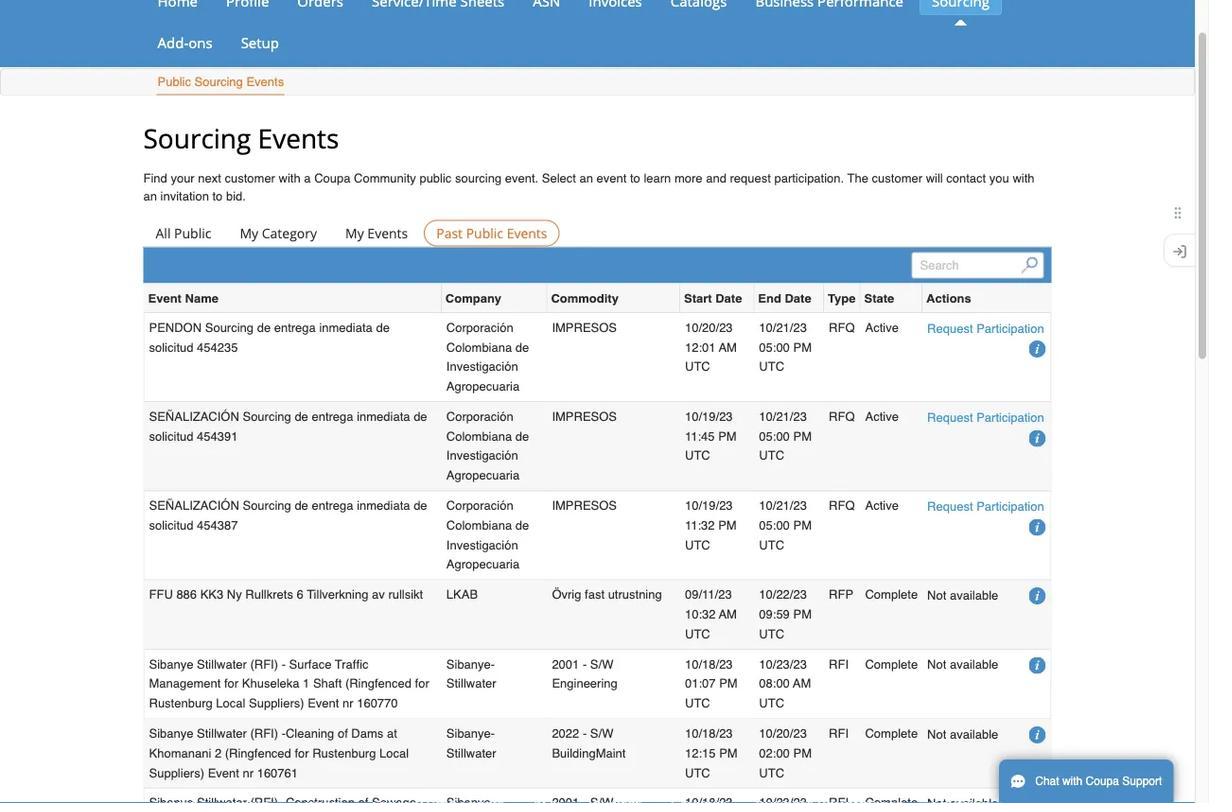 Task type: vqa. For each thing, say whether or not it's contained in the screenshot.
rightmost "customers"
no



Task type: locate. For each thing, give the bounding box(es) containing it.
request participation button
[[928, 319, 1044, 339], [928, 408, 1044, 428], [928, 497, 1044, 517]]

(rfi) for surface
[[250, 658, 278, 672]]

pm up "10/22/23"
[[793, 519, 812, 533]]

0 vertical spatial request participation button
[[928, 319, 1044, 339]]

pm right 11:32
[[718, 519, 737, 533]]

2 not available from the top
[[928, 658, 999, 672]]

1 vertical spatial not available
[[928, 658, 999, 672]]

0 horizontal spatial date
[[716, 292, 742, 306]]

10/18/23 for 12:15
[[685, 727, 733, 741]]

commodity
[[551, 292, 619, 306]]

public for all
[[174, 225, 211, 243]]

am for 10/20/23
[[719, 340, 737, 355]]

utc down the 08:00
[[759, 697, 785, 711]]

1 s/w from the top
[[590, 658, 614, 672]]

0 vertical spatial 10/21/23 05:00 pm utc
[[759, 321, 812, 374]]

2 participation from the top
[[977, 411, 1044, 425]]

public right all on the top
[[174, 225, 211, 243]]

utrustning
[[608, 588, 662, 602]]

add-ons
[[158, 33, 213, 53]]

utc down 10:32
[[685, 628, 710, 642]]

3 active from the top
[[865, 499, 899, 513]]

1 solicitud from the top
[[149, 340, 193, 355]]

ons
[[189, 33, 213, 53]]

0 horizontal spatial (ringfenced
[[225, 747, 291, 761]]

1 vertical spatial señalización
[[149, 499, 239, 513]]

1 agropecuaria from the top
[[447, 380, 520, 394]]

utc down 02:00
[[759, 766, 785, 781]]

1 active from the top
[[865, 321, 899, 335]]

inmediata for señalización sourcing de entrega inmediata de solicitud 454387
[[357, 499, 410, 513]]

pm inside 10/20/23 02:00 pm utc
[[793, 747, 812, 761]]

date for end date
[[785, 292, 812, 306]]

colombiana for señalización sourcing de entrega inmediata de solicitud 454387
[[447, 519, 512, 533]]

10/18/23 inside 10/18/23 01:07 pm utc
[[685, 658, 733, 672]]

2 rfq from the top
[[829, 410, 855, 424]]

1 rfi from the top
[[829, 658, 849, 672]]

my category
[[240, 225, 317, 243]]

am down 10/23/23
[[793, 677, 811, 692]]

1 date from the left
[[716, 292, 742, 306]]

10/18/23 up 12:15
[[685, 727, 733, 741]]

am for 10/23/23
[[793, 677, 811, 692]]

public
[[158, 75, 191, 89], [174, 225, 211, 243], [466, 225, 503, 243]]

public right past
[[466, 225, 503, 243]]

not for 10/20/23 02:00 pm utc
[[928, 728, 947, 742]]

0 vertical spatial complete
[[865, 588, 918, 602]]

1 vertical spatial investigación
[[447, 449, 518, 463]]

2 vertical spatial complete
[[865, 727, 918, 741]]

entrega for 454235
[[274, 321, 316, 335]]

commodity button
[[551, 289, 619, 309]]

coupa inside button
[[1086, 775, 1119, 788]]

coupa right the a on the left top
[[314, 172, 351, 186]]

2001
[[552, 658, 579, 672]]

1 señalización from the top
[[149, 410, 239, 424]]

sourcing inside señalización sourcing de entrega inmediata de solicitud 454387
[[243, 499, 291, 513]]

0 vertical spatial (rfi)
[[250, 658, 278, 672]]

1 10/18/23 from the top
[[685, 658, 733, 672]]

company button
[[446, 289, 502, 309]]

10/21/23 05:00 pm utc up "10/22/23"
[[759, 499, 812, 553]]

(rfi) up khuseleka
[[250, 658, 278, 672]]

sourcing inside pendon sourcing de entrega inmediata de solicitud 454235
[[205, 321, 254, 335]]

1 vertical spatial 10/18/23
[[685, 727, 733, 741]]

am inside 10/23/23 08:00 am utc
[[793, 677, 811, 692]]

1 vertical spatial available
[[950, 658, 999, 672]]

rustenburg down management at the left of page
[[149, 697, 213, 711]]

0 horizontal spatial coupa
[[314, 172, 351, 186]]

1 corporación colombiana de investigación agropecuaria from the top
[[447, 321, 529, 394]]

2 vertical spatial colombiana
[[447, 519, 512, 533]]

1 vertical spatial (ringfenced
[[225, 747, 291, 761]]

1 not available from the top
[[928, 589, 999, 603]]

2 corporación from the top
[[447, 410, 514, 424]]

participation for 10/20/23 12:01 am utc
[[977, 322, 1044, 336]]

sourcing for señalización sourcing de entrega inmediata de solicitud 454387
[[243, 499, 291, 513]]

0 vertical spatial not available
[[928, 589, 999, 603]]

active for 10/19/23 11:45 pm utc
[[865, 410, 899, 424]]

utc inside 09/11/23 10:32 am utc
[[685, 628, 710, 642]]

2 10/19/23 from the top
[[685, 499, 733, 513]]

local inside "sibanye stillwater (rfi) - surface traffic management for khuseleka 1 shaft (ringfenced for rustenburg local suppliers) event nr 160770"
[[216, 697, 245, 711]]

1 vertical spatial impresos
[[552, 410, 617, 424]]

rullkrets
[[245, 588, 293, 602]]

pm inside 10/18/23 01:07 pm utc
[[719, 677, 738, 692]]

inmediata inside señalización sourcing de entrega inmediata de solicitud 454391
[[357, 410, 410, 424]]

1 horizontal spatial rustenburg
[[312, 747, 376, 761]]

2 vertical spatial request participation button
[[928, 497, 1044, 517]]

0 vertical spatial solicitud
[[149, 340, 193, 355]]

tab list
[[143, 220, 1052, 247]]

454235
[[197, 340, 238, 355]]

1 10/21/23 from the top
[[759, 321, 807, 335]]

0 vertical spatial active
[[865, 321, 899, 335]]

utc down 12:15
[[685, 766, 710, 781]]

pm down "10/22/23"
[[793, 608, 812, 622]]

utc down 01:07
[[685, 697, 710, 711]]

1 horizontal spatial date
[[785, 292, 812, 306]]

am right 12:01
[[719, 340, 737, 355]]

2 agropecuaria from the top
[[447, 469, 520, 483]]

1 sibanye- stillwater from the top
[[447, 658, 496, 692]]

s/w for 2001 - s/w engineering
[[590, 658, 614, 672]]

05:00 down end
[[759, 340, 790, 355]]

tab list containing all public
[[143, 220, 1052, 247]]

solicitud left 454391
[[149, 430, 193, 444]]

ny
[[227, 588, 242, 602]]

12:15
[[685, 747, 716, 761]]

10/20/23 up 12:01
[[685, 321, 733, 335]]

sourcing inside señalización sourcing de entrega inmediata de solicitud 454391
[[243, 410, 291, 424]]

active for 10/19/23 11:32 pm utc
[[865, 499, 899, 513]]

2 10/21/23 from the top
[[759, 410, 807, 424]]

nr left 160770
[[343, 697, 354, 711]]

señalización up 454391
[[149, 410, 239, 424]]

2 investigación from the top
[[447, 449, 518, 463]]

actions button
[[927, 289, 972, 309]]

2 vertical spatial 10/21/23 05:00 pm utc
[[759, 499, 812, 553]]

10/21/23 right 10/19/23 11:45 pm utc
[[759, 410, 807, 424]]

2 rfi from the top
[[829, 727, 849, 741]]

2 impresos from the top
[[552, 410, 617, 424]]

utc down 12:01
[[685, 360, 710, 374]]

3 rfq from the top
[[829, 499, 855, 513]]

0 vertical spatial event
[[148, 292, 182, 306]]

1 vertical spatial an
[[143, 189, 157, 204]]

1 impresos from the top
[[552, 321, 617, 335]]

for down rullsikt
[[415, 677, 429, 692]]

0 vertical spatial to
[[630, 172, 641, 186]]

with
[[279, 172, 301, 186], [1013, 172, 1035, 186], [1063, 775, 1083, 788]]

10/20/23 inside 10/20/23 12:01 am utc
[[685, 321, 733, 335]]

sibanye- right at
[[447, 727, 495, 741]]

rustenburg down of at left bottom
[[312, 747, 376, 761]]

05:00 for 10/20/23 12:01 am utc
[[759, 340, 790, 355]]

suppliers) inside "sibanye stillwater (rfi) - surface traffic management for khuseleka 1 shaft (ringfenced for rustenburg local suppliers) event nr 160770"
[[249, 697, 304, 711]]

2 10/21/23 05:00 pm utc from the top
[[759, 410, 812, 463]]

sibanye stillwater (rfi) -cleaning of dams at khomanani 2 (ringfenced for rustenburg local suppliers) event nr 160761
[[149, 727, 409, 781]]

sibanye up management at the left of page
[[149, 658, 194, 672]]

sourcing for pendon sourcing de entrega inmediata de solicitud 454235
[[205, 321, 254, 335]]

am inside 10/20/23 12:01 am utc
[[719, 340, 737, 355]]

a
[[304, 172, 311, 186]]

s/w inside 2022 - s/w buildingmaint
[[590, 727, 614, 741]]

1 corporación from the top
[[447, 321, 514, 335]]

sourcing down pendon sourcing de entrega inmediata de solicitud 454235
[[243, 410, 291, 424]]

dams
[[351, 727, 384, 741]]

rfi for 10/20/23 02:00 pm utc
[[829, 727, 849, 741]]

sibanye stillwater (rfi) - surface traffic management for khuseleka 1 shaft (ringfenced for rustenburg local suppliers) event nr 160770
[[149, 658, 429, 711]]

2 vertical spatial 10/21/23
[[759, 499, 807, 513]]

sourcing for señalización sourcing de entrega inmediata de solicitud 454391
[[243, 410, 291, 424]]

1 vertical spatial (rfi)
[[250, 727, 278, 741]]

3 10/21/23 from the top
[[759, 499, 807, 513]]

corporación for señalización sourcing de entrega inmediata de solicitud 454387
[[447, 499, 514, 513]]

0 vertical spatial impresos
[[552, 321, 617, 335]]

3 available from the top
[[950, 728, 999, 742]]

10/20/23 inside 10/20/23 02:00 pm utc
[[759, 727, 807, 741]]

1 vertical spatial suppliers)
[[149, 766, 204, 781]]

09/11/23
[[685, 588, 732, 602]]

2 request participation button from the top
[[928, 408, 1044, 428]]

- right 2001
[[583, 658, 587, 672]]

entrega inside pendon sourcing de entrega inmediata de solicitud 454235
[[274, 321, 316, 335]]

2 horizontal spatial for
[[415, 677, 429, 692]]

(rfi) up 160761
[[250, 727, 278, 741]]

my
[[240, 225, 258, 243], [345, 225, 364, 243]]

active
[[865, 321, 899, 335], [865, 410, 899, 424], [865, 499, 899, 513]]

pm right 10/19/23 11:45 pm utc
[[793, 430, 812, 444]]

date inside start date button
[[716, 292, 742, 306]]

0 horizontal spatial suppliers)
[[149, 766, 204, 781]]

sourcing down ons at the left
[[194, 75, 243, 89]]

pm inside 10/19/23 11:45 pm utc
[[718, 430, 737, 444]]

community
[[354, 172, 416, 186]]

corporación
[[447, 321, 514, 335], [447, 410, 514, 424], [447, 499, 514, 513]]

for left khuseleka
[[224, 677, 239, 692]]

with left the a on the left top
[[279, 172, 301, 186]]

chat with coupa support button
[[999, 760, 1174, 803]]

traffic
[[335, 658, 369, 672]]

2 sibanye- stillwater from the top
[[447, 727, 496, 761]]

date inside end date button
[[785, 292, 812, 306]]

entrega inside señalización sourcing de entrega inmediata de solicitud 454387
[[312, 499, 354, 513]]

(rfi)
[[250, 658, 278, 672], [250, 727, 278, 741]]

1 horizontal spatial coupa
[[1086, 775, 1119, 788]]

2 señalización from the top
[[149, 499, 239, 513]]

2 request participation from the top
[[928, 411, 1044, 425]]

3 corporación colombiana de investigación agropecuaria from the top
[[447, 499, 529, 572]]

find your next customer with a coupa community public sourcing event. select an event to learn more and request participation. the customer will contact you with an invitation to bid.
[[143, 172, 1035, 204]]

1 not from the top
[[928, 589, 947, 603]]

3 investigación from the top
[[447, 538, 518, 553]]

utc inside 10/18/23 01:07 pm utc
[[685, 697, 710, 711]]

pm right 02:00
[[793, 747, 812, 761]]

1 10/19/23 from the top
[[685, 410, 733, 424]]

my events link
[[333, 220, 420, 247]]

customer left "will"
[[872, 172, 923, 186]]

all public link
[[143, 220, 224, 247]]

sibanye- stillwater for sibanye stillwater (rfi) - surface traffic management for khuseleka 1 shaft (ringfenced for rustenburg local suppliers) event nr 160770
[[447, 658, 496, 692]]

am inside 09/11/23 10:32 am utc
[[719, 608, 737, 622]]

1 horizontal spatial nr
[[343, 697, 354, 711]]

10/21/23
[[759, 321, 807, 335], [759, 410, 807, 424], [759, 499, 807, 513]]

utc down 11:45
[[685, 449, 710, 463]]

3 request from the top
[[928, 500, 973, 514]]

inmediata for señalización sourcing de entrega inmediata de solicitud 454391
[[357, 410, 410, 424]]

1 vertical spatial not
[[928, 658, 947, 672]]

0 vertical spatial rfi
[[829, 658, 849, 672]]

3 colombiana from the top
[[447, 519, 512, 533]]

sourcing down señalización sourcing de entrega inmediata de solicitud 454391
[[243, 499, 291, 513]]

1 sibanye from the top
[[149, 658, 194, 672]]

1 vertical spatial request participation button
[[928, 408, 1044, 428]]

1 vertical spatial colombiana
[[447, 430, 512, 444]]

2 sibanye from the top
[[149, 727, 194, 741]]

request participation button for 10/19/23 11:45 pm utc
[[928, 408, 1044, 428]]

entrega for 454387
[[312, 499, 354, 513]]

request participation for 10/20/23 12:01 am utc
[[928, 322, 1044, 336]]

sibanye inside sibanye stillwater (rfi) -cleaning of dams at khomanani 2 (ringfenced for rustenburg local suppliers) event nr 160761
[[149, 727, 194, 741]]

sourcing events
[[143, 120, 339, 156]]

10/21/23 05:00 pm utc
[[759, 321, 812, 374], [759, 410, 812, 463], [759, 499, 812, 553]]

event down 2
[[208, 766, 239, 781]]

2 date from the left
[[785, 292, 812, 306]]

request
[[730, 172, 771, 186]]

10/23/23 08:00 am utc
[[759, 658, 811, 711]]

rustenburg inside sibanye stillwater (rfi) -cleaning of dams at khomanani 2 (ringfenced for rustenburg local suppliers) event nr 160761
[[312, 747, 376, 761]]

request for 10/20/23 12:01 am utc
[[928, 322, 973, 336]]

corporación for pendon sourcing de entrega inmediata de solicitud 454235
[[447, 321, 514, 335]]

1 horizontal spatial my
[[345, 225, 364, 243]]

0 horizontal spatial my
[[240, 225, 258, 243]]

1 vertical spatial local
[[380, 747, 409, 761]]

10/21/23 05:00 pm utc for 10/20/23 12:01 am utc
[[759, 321, 812, 374]]

10/19/23 up 11:45
[[685, 410, 733, 424]]

0 vertical spatial colombiana
[[447, 340, 512, 355]]

2 not from the top
[[928, 658, 947, 672]]

2 complete from the top
[[865, 658, 918, 672]]

2 vertical spatial impresos
[[552, 499, 617, 513]]

type button
[[828, 289, 856, 309]]

2 10/18/23 from the top
[[685, 727, 733, 741]]

(ringfenced up 160770
[[345, 677, 412, 692]]

1 customer from the left
[[225, 172, 275, 186]]

date right "start"
[[716, 292, 742, 306]]

0 vertical spatial sibanye-
[[447, 658, 495, 672]]

1 request from the top
[[928, 322, 973, 336]]

bid.
[[226, 189, 246, 204]]

2 vertical spatial request
[[928, 500, 973, 514]]

investigación for señalización sourcing de entrega inmediata de solicitud 454391
[[447, 449, 518, 463]]

buildingmaint
[[552, 747, 626, 761]]

(ringfenced up 160761
[[225, 747, 291, 761]]

10/20/23 12:01 am utc
[[685, 321, 737, 374]]

solicitud inside señalización sourcing de entrega inmediata de solicitud 454391
[[149, 430, 193, 444]]

1 vertical spatial event
[[308, 697, 339, 711]]

sibanye- stillwater down lkab
[[447, 658, 496, 692]]

0 vertical spatial agropecuaria
[[447, 380, 520, 394]]

inmediata inside señalización sourcing de entrega inmediata de solicitud 454387
[[357, 499, 410, 513]]

pm
[[793, 340, 812, 355], [718, 430, 737, 444], [793, 430, 812, 444], [718, 519, 737, 533], [793, 519, 812, 533], [793, 608, 812, 622], [719, 677, 738, 692], [719, 747, 738, 761], [793, 747, 812, 761]]

1 vertical spatial 10/21/23
[[759, 410, 807, 424]]

date right end
[[785, 292, 812, 306]]

utc right 10/20/23 12:01 am utc
[[759, 360, 785, 374]]

2 s/w from the top
[[590, 727, 614, 741]]

inmediata for pendon sourcing de entrega inmediata de solicitud 454235
[[319, 321, 373, 335]]

utc down 09:59 at right
[[759, 628, 785, 642]]

coupa left support
[[1086, 775, 1119, 788]]

1 vertical spatial entrega
[[312, 410, 354, 424]]

2 my from the left
[[345, 225, 364, 243]]

3 complete from the top
[[865, 727, 918, 741]]

2 corporación colombiana de investigación agropecuaria from the top
[[447, 410, 529, 483]]

all public
[[156, 225, 211, 243]]

my down bid.
[[240, 225, 258, 243]]

0 horizontal spatial event
[[148, 292, 182, 306]]

solicitud inside señalización sourcing de entrega inmediata de solicitud 454387
[[149, 519, 193, 533]]

0 vertical spatial sibanye
[[149, 658, 194, 672]]

10/18/23 inside 10/18/23 12:15 pm utc
[[685, 727, 733, 741]]

available for 10/20/23 02:00 pm utc
[[950, 728, 999, 742]]

event down shaft
[[308, 697, 339, 711]]

s/w inside 2001 - s/w engineering
[[590, 658, 614, 672]]

sibanye-
[[447, 658, 495, 672], [447, 727, 495, 741]]

s/w up engineering
[[590, 658, 614, 672]]

1 rfq from the top
[[829, 321, 855, 335]]

utc inside 10/20/23 12:01 am utc
[[685, 360, 710, 374]]

(ringfenced inside sibanye stillwater (rfi) -cleaning of dams at khomanani 2 (ringfenced for rustenburg local suppliers) event nr 160761
[[225, 747, 291, 761]]

10/21/23 05:00 pm utc right 10/19/23 11:45 pm utc
[[759, 410, 812, 463]]

complete
[[865, 588, 918, 602], [865, 658, 918, 672], [865, 727, 918, 741]]

pm right 11:45
[[718, 430, 737, 444]]

0 vertical spatial sibanye- stillwater
[[447, 658, 496, 692]]

0 vertical spatial request participation
[[928, 322, 1044, 336]]

suppliers) down khuseleka
[[249, 697, 304, 711]]

1 vertical spatial sibanye
[[149, 727, 194, 741]]

454387
[[197, 519, 238, 533]]

05:00
[[759, 340, 790, 355], [759, 430, 790, 444], [759, 519, 790, 533]]

utc
[[685, 360, 710, 374], [759, 360, 785, 374], [685, 449, 710, 463], [759, 449, 785, 463], [685, 538, 710, 553], [759, 538, 785, 553], [685, 628, 710, 642], [759, 628, 785, 642], [685, 697, 710, 711], [759, 697, 785, 711], [685, 766, 710, 781], [759, 766, 785, 781]]

2022
[[552, 727, 579, 741]]

3 participation from the top
[[977, 500, 1044, 514]]

(rfi) inside sibanye stillwater (rfi) -cleaning of dams at khomanani 2 (ringfenced for rustenburg local suppliers) event nr 160761
[[250, 727, 278, 741]]

- up khuseleka
[[282, 658, 286, 672]]

to left learn at the top of the page
[[630, 172, 641, 186]]

0 vertical spatial 10/19/23
[[685, 410, 733, 424]]

1 vertical spatial coupa
[[1086, 775, 1119, 788]]

10/19/23 inside 10/19/23 11:45 pm utc
[[685, 410, 733, 424]]

2 request from the top
[[928, 411, 973, 425]]

2 vertical spatial event
[[208, 766, 239, 781]]

investigación for pendon sourcing de entrega inmediata de solicitud 454235
[[447, 360, 518, 374]]

date
[[716, 292, 742, 306], [785, 292, 812, 306]]

s/w for 2022 - s/w buildingmaint
[[590, 727, 614, 741]]

utc inside 10/18/23 12:15 pm utc
[[685, 766, 710, 781]]

my events
[[345, 225, 408, 243]]

señalización up 454387
[[149, 499, 239, 513]]

señalización inside señalización sourcing de entrega inmediata de solicitud 454391
[[149, 410, 239, 424]]

stillwater
[[197, 658, 247, 672], [447, 677, 496, 692], [197, 727, 247, 741], [447, 747, 496, 761]]

to left bid.
[[212, 189, 223, 204]]

10/19/23 up 11:32
[[685, 499, 733, 513]]

1 vertical spatial agropecuaria
[[447, 469, 520, 483]]

1 horizontal spatial suppliers)
[[249, 697, 304, 711]]

not available
[[928, 589, 999, 603], [928, 658, 999, 672], [928, 728, 999, 742]]

de
[[257, 321, 271, 335], [376, 321, 390, 335], [516, 340, 529, 355], [295, 410, 308, 424], [414, 410, 427, 424], [516, 430, 529, 444], [295, 499, 308, 513], [414, 499, 427, 513], [516, 519, 529, 533]]

1 complete from the top
[[865, 588, 918, 602]]

2 vertical spatial corporación
[[447, 499, 514, 513]]

an left event
[[580, 172, 593, 186]]

more
[[675, 172, 703, 186]]

2 horizontal spatial event
[[308, 697, 339, 711]]

request participation for 10/19/23 11:45 pm utc
[[928, 411, 1044, 425]]

public sourcing events
[[158, 75, 284, 89]]

sibanye- for sibanye stillwater (rfi) -cleaning of dams at khomanani 2 (ringfenced for rustenburg local suppliers) event nr 160761
[[447, 727, 495, 741]]

0 vertical spatial 05:00
[[759, 340, 790, 355]]

3 corporación from the top
[[447, 499, 514, 513]]

rfq for 10/19/23 11:45 pm utc
[[829, 410, 855, 424]]

2 05:00 from the top
[[759, 430, 790, 444]]

customer up bid.
[[225, 172, 275, 186]]

1 vertical spatial inmediata
[[357, 410, 410, 424]]

my down community
[[345, 225, 364, 243]]

request for 10/19/23 11:32 pm utc
[[928, 500, 973, 514]]

2 customer from the left
[[872, 172, 923, 186]]

0 vertical spatial corporación colombiana de investigación agropecuaria
[[447, 321, 529, 394]]

local down khuseleka
[[216, 697, 245, 711]]

solicitud down pendon
[[149, 340, 193, 355]]

3 solicitud from the top
[[149, 519, 193, 533]]

rustenburg
[[149, 697, 213, 711], [312, 747, 376, 761]]

1 vertical spatial complete
[[865, 658, 918, 672]]

05:00 right 10/19/23 11:45 pm utc
[[759, 430, 790, 444]]

1 10/21/23 05:00 pm utc from the top
[[759, 321, 812, 374]]

(ringfenced inside "sibanye stillwater (rfi) - surface traffic management for khuseleka 1 shaft (ringfenced for rustenburg local suppliers) event nr 160770"
[[345, 677, 412, 692]]

nr left 160761
[[243, 766, 254, 781]]

10/19/23
[[685, 410, 733, 424], [685, 499, 733, 513]]

3 10/21/23 05:00 pm utc from the top
[[759, 499, 812, 553]]

solicitud
[[149, 340, 193, 355], [149, 430, 193, 444], [149, 519, 193, 533]]

1 investigación from the top
[[447, 360, 518, 374]]

1 colombiana from the top
[[447, 340, 512, 355]]

not for 10/23/23 08:00 am utc
[[928, 658, 947, 672]]

1 vertical spatial corporación
[[447, 410, 514, 424]]

160770
[[357, 697, 398, 711]]

1 available from the top
[[950, 589, 999, 603]]

10/20/23 up 02:00
[[759, 727, 807, 741]]

3 impresos from the top
[[552, 499, 617, 513]]

- right 2022
[[583, 727, 587, 741]]

inmediata inside pendon sourcing de entrega inmediata de solicitud 454235
[[319, 321, 373, 335]]

1 request participation button from the top
[[928, 319, 1044, 339]]

for down 'cleaning'
[[295, 747, 309, 761]]

sibanye- down lkab
[[447, 658, 495, 672]]

0 vertical spatial local
[[216, 697, 245, 711]]

corporación for señalización sourcing de entrega inmediata de solicitud 454391
[[447, 410, 514, 424]]

utc inside 10/23/23 08:00 am utc
[[759, 697, 785, 711]]

am
[[719, 340, 737, 355], [719, 608, 737, 622], [793, 677, 811, 692]]

3 request participation button from the top
[[928, 497, 1044, 517]]

solicitud left 454387
[[149, 519, 193, 533]]

10/19/23 inside 10/19/23 11:32 pm utc
[[685, 499, 733, 513]]

0 horizontal spatial 10/20/23
[[685, 321, 733, 335]]

s/w up the buildingmaint
[[590, 727, 614, 741]]

3 not available from the top
[[928, 728, 999, 742]]

2 (rfi) from the top
[[250, 727, 278, 741]]

not for 10/22/23 09:59 pm utc
[[928, 589, 947, 603]]

sourcing up 454235 at the top
[[205, 321, 254, 335]]

2 active from the top
[[865, 410, 899, 424]]

0 vertical spatial nr
[[343, 697, 354, 711]]

request participation
[[928, 322, 1044, 336], [928, 411, 1044, 425], [928, 500, 1044, 514]]

utc inside the 10/22/23 09:59 pm utc
[[759, 628, 785, 642]]

1 (rfi) from the top
[[250, 658, 278, 672]]

- inside 2022 - s/w buildingmaint
[[583, 727, 587, 741]]

solicitud inside pendon sourcing de entrega inmediata de solicitud 454235
[[149, 340, 193, 355]]

1 vertical spatial am
[[719, 608, 737, 622]]

sibanye
[[149, 658, 194, 672], [149, 727, 194, 741]]

rfi right 10/20/23 02:00 pm utc
[[829, 727, 849, 741]]

1 vertical spatial rustenburg
[[312, 747, 376, 761]]

2 vertical spatial not available
[[928, 728, 999, 742]]

rfq
[[829, 321, 855, 335], [829, 410, 855, 424], [829, 499, 855, 513]]

1 my from the left
[[240, 225, 258, 243]]

corporación colombiana de investigación agropecuaria for señalización sourcing de entrega inmediata de solicitud 454387
[[447, 499, 529, 572]]

1 vertical spatial 10/21/23 05:00 pm utc
[[759, 410, 812, 463]]

0 vertical spatial am
[[719, 340, 737, 355]]

with right the chat
[[1063, 775, 1083, 788]]

0 vertical spatial participation
[[977, 322, 1044, 336]]

inmediata
[[319, 321, 373, 335], [357, 410, 410, 424], [357, 499, 410, 513]]

0 horizontal spatial to
[[212, 189, 223, 204]]

1 request participation from the top
[[928, 322, 1044, 336]]

10/22/23
[[759, 588, 807, 602]]

entrega
[[274, 321, 316, 335], [312, 410, 354, 424], [312, 499, 354, 513]]

an down find
[[143, 189, 157, 204]]

am right 10:32
[[719, 608, 737, 622]]

utc inside 10/19/23 11:45 pm utc
[[685, 449, 710, 463]]

2 sibanye- from the top
[[447, 727, 495, 741]]

05:00 right 10/19/23 11:32 pm utc
[[759, 519, 790, 533]]

coupa
[[314, 172, 351, 186], [1086, 775, 1119, 788]]

my inside 'link'
[[240, 225, 258, 243]]

1 vertical spatial active
[[865, 410, 899, 424]]

local down at
[[380, 747, 409, 761]]

1 horizontal spatial with
[[1013, 172, 1035, 186]]

3 not from the top
[[928, 728, 947, 742]]

sibanye- stillwater right at
[[447, 727, 496, 761]]

2 colombiana from the top
[[447, 430, 512, 444]]

not available for 10/20/23 02:00 pm utc
[[928, 728, 999, 742]]

sibanye up 'khomanani'
[[149, 727, 194, 741]]

2 vertical spatial corporación colombiana de investigación agropecuaria
[[447, 499, 529, 572]]

0 horizontal spatial rustenburg
[[149, 697, 213, 711]]

pm right 12:15
[[719, 747, 738, 761]]

2 vertical spatial available
[[950, 728, 999, 742]]

sibanye for sibanye stillwater (rfi) -cleaning of dams at khomanani 2 (ringfenced for rustenburg local suppliers) event nr 160761
[[149, 727, 194, 741]]

señalización inside señalización sourcing de entrega inmediata de solicitud 454387
[[149, 499, 239, 513]]

1 vertical spatial rfi
[[829, 727, 849, 741]]

11:45
[[685, 430, 715, 444]]

event up pendon
[[148, 292, 182, 306]]

1 horizontal spatial (ringfenced
[[345, 677, 412, 692]]

sibanye inside "sibanye stillwater (rfi) - surface traffic management for khuseleka 1 shaft (ringfenced for rustenburg local suppliers) event nr 160770"
[[149, 658, 194, 672]]

pendon
[[149, 321, 202, 335]]

0 vertical spatial s/w
[[590, 658, 614, 672]]

(rfi) inside "sibanye stillwater (rfi) - surface traffic management for khuseleka 1 shaft (ringfenced for rustenburg local suppliers) event nr 160770"
[[250, 658, 278, 672]]

0 vertical spatial rfq
[[829, 321, 855, 335]]

pm right 01:07
[[719, 677, 738, 692]]

ffu
[[149, 588, 173, 602]]

0 vertical spatial rustenburg
[[149, 697, 213, 711]]

with right "you"
[[1013, 172, 1035, 186]]

- up 160761
[[282, 727, 286, 741]]

1 05:00 from the top
[[759, 340, 790, 355]]

10/20/23 for 02:00
[[759, 727, 807, 741]]

10/18/23 up 01:07
[[685, 658, 733, 672]]

1 sibanye- from the top
[[447, 658, 495, 672]]

3 05:00 from the top
[[759, 519, 790, 533]]

1 participation from the top
[[977, 322, 1044, 336]]

(ringfenced
[[345, 677, 412, 692], [225, 747, 291, 761]]

0 vertical spatial 10/20/23
[[685, 321, 733, 335]]

colombiana for señalización sourcing de entrega inmediata de solicitud 454391
[[447, 430, 512, 444]]

1 horizontal spatial for
[[295, 747, 309, 761]]

entrega inside señalización sourcing de entrega inmediata de solicitud 454391
[[312, 410, 354, 424]]

available
[[950, 589, 999, 603], [950, 658, 999, 672], [950, 728, 999, 742]]

10/21/23 05:00 pm utc down end date button
[[759, 321, 812, 374]]

0 vertical spatial request
[[928, 322, 973, 336]]

10/20/23 02:00 pm utc
[[759, 727, 812, 781]]

señalización
[[149, 410, 239, 424], [149, 499, 239, 513]]

corporación colombiana de investigación agropecuaria
[[447, 321, 529, 394], [447, 410, 529, 483], [447, 499, 529, 572]]

2 vertical spatial active
[[865, 499, 899, 513]]

am for 09/11/23
[[719, 608, 737, 622]]

my for my category
[[240, 225, 258, 243]]

2 vertical spatial am
[[793, 677, 811, 692]]

public for past
[[466, 225, 503, 243]]

active for 10/20/23 12:01 am utc
[[865, 321, 899, 335]]

2 solicitud from the top
[[149, 430, 193, 444]]

events
[[246, 75, 284, 89], [258, 120, 339, 156], [368, 225, 408, 243], [507, 225, 547, 243]]

1 vertical spatial sibanye- stillwater
[[447, 727, 496, 761]]

10/21/23 right 10/19/23 11:32 pm utc
[[759, 499, 807, 513]]

0 vertical spatial available
[[950, 589, 999, 603]]

pm inside the 10/22/23 09:59 pm utc
[[793, 608, 812, 622]]

2 vertical spatial inmediata
[[357, 499, 410, 513]]

10/22/23 09:59 pm utc
[[759, 588, 812, 642]]

suppliers) down 'khomanani'
[[149, 766, 204, 781]]

3 agropecuaria from the top
[[447, 558, 520, 572]]

3 request participation from the top
[[928, 500, 1044, 514]]

corporación colombiana de investigación agropecuaria for señalización sourcing de entrega inmediata de solicitud 454391
[[447, 410, 529, 483]]

1 horizontal spatial customer
[[872, 172, 923, 186]]

2 available from the top
[[950, 658, 999, 672]]



Task type: describe. For each thing, give the bounding box(es) containing it.
05:00 for 10/19/23 11:32 pm utc
[[759, 519, 790, 533]]

management
[[149, 677, 221, 692]]

(rfi) for cleaning
[[250, 727, 278, 741]]

10/21/23 for 10/20/23 12:01 am utc
[[759, 321, 807, 335]]

event
[[597, 172, 627, 186]]

rfq for 10/19/23 11:32 pm utc
[[829, 499, 855, 513]]

events down "event."
[[507, 225, 547, 243]]

public down 'add-'
[[158, 75, 191, 89]]

available for 10/22/23 09:59 pm utc
[[950, 589, 999, 603]]

available for 10/23/23 08:00 am utc
[[950, 658, 999, 672]]

solicitud for señalización sourcing de entrega inmediata de solicitud 454387
[[149, 519, 193, 533]]

sourcing for public sourcing events
[[194, 75, 243, 89]]

rfp
[[829, 588, 854, 602]]

av
[[372, 588, 385, 602]]

pm inside 10/19/23 11:32 pm utc
[[718, 519, 737, 533]]

solicitud for pendon sourcing de entrega inmediata de solicitud 454235
[[149, 340, 193, 355]]

events up the a on the left top
[[258, 120, 339, 156]]

participation.
[[775, 172, 844, 186]]

participation for 10/19/23 11:45 pm utc
[[977, 411, 1044, 425]]

10/20/23 for 12:01
[[685, 321, 733, 335]]

0 horizontal spatial for
[[224, 677, 239, 692]]

at
[[387, 727, 397, 741]]

ffu 886 kk3 ny rullkrets 6 tillverkning av rullsikt
[[149, 588, 423, 602]]

solicitud for señalización sourcing de entrega inmediata de solicitud 454391
[[149, 430, 193, 444]]

shaft
[[313, 677, 342, 692]]

type state
[[828, 292, 895, 306]]

10/21/23 05:00 pm utc for 10/19/23 11:45 pm utc
[[759, 410, 812, 463]]

next
[[198, 172, 221, 186]]

complete for 10/20/23 02:00 pm utc
[[865, 727, 918, 741]]

with inside chat with coupa support button
[[1063, 775, 1083, 788]]

event inside button
[[148, 292, 182, 306]]

search image
[[1021, 257, 1038, 274]]

1 horizontal spatial to
[[630, 172, 641, 186]]

10:32
[[685, 608, 716, 622]]

10/23/23
[[759, 658, 807, 672]]

entrega for 454391
[[312, 410, 354, 424]]

lkab
[[447, 588, 478, 602]]

all
[[156, 225, 171, 243]]

impresos for 10/20/23 12:01 am utc
[[552, 321, 617, 335]]

- inside 2001 - s/w engineering
[[583, 658, 587, 672]]

agropecuaria for señalización sourcing de entrega inmediata de solicitud 454391
[[447, 469, 520, 483]]

sibanye- stillwater for sibanye stillwater (rfi) -cleaning of dams at khomanani 2 (ringfenced for rustenburg local suppliers) event nr 160761
[[447, 727, 496, 761]]

corporación colombiana de investigación agropecuaria for pendon sourcing de entrega inmediata de solicitud 454235
[[447, 321, 529, 394]]

886
[[176, 588, 197, 602]]

local inside sibanye stillwater (rfi) -cleaning of dams at khomanani 2 (ringfenced for rustenburg local suppliers) event nr 160761
[[380, 747, 409, 761]]

the
[[848, 172, 869, 186]]

05:00 for 10/19/23 11:45 pm utc
[[759, 430, 790, 444]]

sourcing up next
[[143, 120, 251, 156]]

you
[[990, 172, 1010, 186]]

0 horizontal spatial an
[[143, 189, 157, 204]]

- inside sibanye stillwater (rfi) -cleaning of dams at khomanani 2 (ringfenced for rustenburg local suppliers) event nr 160761
[[282, 727, 286, 741]]

10/19/23 11:32 pm utc
[[685, 499, 737, 553]]

event name button
[[148, 289, 219, 309]]

event inside "sibanye stillwater (rfi) - surface traffic management for khuseleka 1 shaft (ringfenced for rustenburg local suppliers) event nr 160770"
[[308, 697, 339, 711]]

past public events
[[436, 225, 547, 243]]

fast
[[585, 588, 605, 602]]

agropecuaria for pendon sourcing de entrega inmediata de solicitud 454235
[[447, 380, 520, 394]]

160761
[[257, 766, 298, 781]]

10/19/23 for 11:45
[[685, 410, 733, 424]]

event inside sibanye stillwater (rfi) -cleaning of dams at khomanani 2 (ringfenced for rustenburg local suppliers) event nr 160761
[[208, 766, 239, 781]]

nr inside "sibanye stillwater (rfi) - surface traffic management for khuseleka 1 shaft (ringfenced for rustenburg local suppliers) event nr 160770"
[[343, 697, 354, 711]]

state button
[[864, 289, 895, 309]]

pm down end date button
[[793, 340, 812, 355]]

date for start date
[[716, 292, 742, 306]]

state
[[864, 292, 895, 306]]

08:00
[[759, 677, 790, 692]]

participation for 10/19/23 11:32 pm utc
[[977, 500, 1044, 514]]

pendon sourcing de entrega inmediata de solicitud 454235
[[149, 321, 390, 355]]

start
[[684, 292, 712, 306]]

nr inside sibanye stillwater (rfi) -cleaning of dams at khomanani 2 (ringfenced for rustenburg local suppliers) event nr 160761
[[243, 766, 254, 781]]

request participation button for 10/20/23 12:01 am utc
[[928, 319, 1044, 339]]

support
[[1123, 775, 1162, 788]]

start date button
[[684, 289, 742, 309]]

contact
[[947, 172, 986, 186]]

events down community
[[368, 225, 408, 243]]

event name
[[148, 292, 219, 306]]

stillwater inside sibanye stillwater (rfi) -cleaning of dams at khomanani 2 (ringfenced for rustenburg local suppliers) event nr 160761
[[197, 727, 247, 741]]

not available for 10/23/23 08:00 am utc
[[928, 658, 999, 672]]

of
[[338, 727, 348, 741]]

will
[[926, 172, 943, 186]]

impresos for 10/19/23 11:45 pm utc
[[552, 410, 617, 424]]

end date button
[[758, 289, 812, 309]]

my for my events
[[345, 225, 364, 243]]

public
[[420, 172, 452, 186]]

rfq for 10/20/23 12:01 am utc
[[829, 321, 855, 335]]

10/21/23 for 10/19/23 11:45 pm utc
[[759, 410, 807, 424]]

señalización for 454387
[[149, 499, 239, 513]]

and
[[706, 172, 727, 186]]

for inside sibanye stillwater (rfi) -cleaning of dams at khomanani 2 (ringfenced for rustenburg local suppliers) event nr 160761
[[295, 747, 309, 761]]

complete for 10/22/23 09:59 pm utc
[[865, 588, 918, 602]]

complete for 10/23/23 08:00 am utc
[[865, 658, 918, 672]]

utc inside 10/20/23 02:00 pm utc
[[759, 766, 785, 781]]

event.
[[505, 172, 539, 186]]

09/11/23 10:32 am utc
[[685, 588, 737, 642]]

10/21/23 05:00 pm utc for 10/19/23 11:32 pm utc
[[759, 499, 812, 553]]

add-
[[158, 33, 189, 53]]

request for 10/19/23 11:45 pm utc
[[928, 411, 973, 425]]

- inside "sibanye stillwater (rfi) - surface traffic management for khuseleka 1 shaft (ringfenced for rustenburg local suppliers) event nr 160770"
[[282, 658, 286, 672]]

11:32
[[685, 519, 715, 533]]

events down the "setup" link
[[246, 75, 284, 89]]

2022 - s/w buildingmaint
[[552, 727, 626, 761]]

rullsikt
[[388, 588, 423, 602]]

request participation button for 10/19/23 11:32 pm utc
[[928, 497, 1044, 517]]

my category link
[[228, 220, 329, 247]]

not available for 10/22/23 09:59 pm utc
[[928, 589, 999, 603]]

actions
[[927, 292, 972, 306]]

utc up "10/22/23"
[[759, 538, 785, 553]]

0 horizontal spatial with
[[279, 172, 301, 186]]

10/18/23 for 01:07
[[685, 658, 733, 672]]

kk3
[[200, 588, 224, 602]]

utc inside 10/19/23 11:32 pm utc
[[685, 538, 710, 553]]

señalización for 454391
[[149, 410, 239, 424]]

2
[[215, 747, 222, 761]]

select
[[542, 172, 576, 186]]

coupa inside find your next customer with a coupa community public sourcing event. select an event to learn more and request participation. the customer will contact you with an invitation to bid.
[[314, 172, 351, 186]]

sourcing
[[455, 172, 502, 186]]

investigación for señalización sourcing de entrega inmediata de solicitud 454387
[[447, 538, 518, 553]]

01:07
[[685, 677, 716, 692]]

setup link
[[229, 29, 291, 57]]

10/19/23 11:45 pm utc
[[685, 410, 737, 463]]

10/21/23 for 10/19/23 11:32 pm utc
[[759, 499, 807, 513]]

rustenburg inside "sibanye stillwater (rfi) - surface traffic management for khuseleka 1 shaft (ringfenced for rustenburg local suppliers) event nr 160770"
[[149, 697, 213, 711]]

utc right 10/19/23 11:45 pm utc
[[759, 449, 785, 463]]

señalización sourcing de entrega inmediata de solicitud 454387
[[149, 499, 427, 533]]

agropecuaria for señalización sourcing de entrega inmediata de solicitud 454387
[[447, 558, 520, 572]]

1 vertical spatial to
[[212, 189, 223, 204]]

surface
[[289, 658, 332, 672]]

tillverkning
[[307, 588, 369, 602]]

engineering
[[552, 677, 618, 692]]

past
[[436, 225, 463, 243]]

09:59
[[759, 608, 790, 622]]

Search text field
[[912, 253, 1044, 279]]

1
[[303, 677, 310, 692]]

request participation for 10/19/23 11:32 pm utc
[[928, 500, 1044, 514]]

12:01
[[685, 340, 716, 355]]

suppliers) inside sibanye stillwater (rfi) -cleaning of dams at khomanani 2 (ringfenced for rustenburg local suppliers) event nr 160761
[[149, 766, 204, 781]]

övrig
[[552, 588, 581, 602]]

name
[[185, 292, 219, 306]]

10/19/23 for 11:32
[[685, 499, 733, 513]]

stillwater inside "sibanye stillwater (rfi) - surface traffic management for khuseleka 1 shaft (ringfenced for rustenburg local suppliers) event nr 160770"
[[197, 658, 247, 672]]

chat with coupa support
[[1036, 775, 1162, 788]]

10/18/23 01:07 pm utc
[[685, 658, 738, 711]]

end
[[758, 292, 782, 306]]

6
[[297, 588, 304, 602]]

sibanye for sibanye stillwater (rfi) - surface traffic management for khuseleka 1 shaft (ringfenced for rustenburg local suppliers) event nr 160770
[[149, 658, 194, 672]]

colombiana for pendon sourcing de entrega inmediata de solicitud 454235
[[447, 340, 512, 355]]

0 vertical spatial an
[[580, 172, 593, 186]]

setup
[[241, 33, 279, 53]]

category
[[262, 225, 317, 243]]

impresos for 10/19/23 11:32 pm utc
[[552, 499, 617, 513]]

invitation
[[160, 189, 209, 204]]

chat
[[1036, 775, 1060, 788]]

pm inside 10/18/23 12:15 pm utc
[[719, 747, 738, 761]]

sibanye- for sibanye stillwater (rfi) - surface traffic management for khuseleka 1 shaft (ringfenced for rustenburg local suppliers) event nr 160770
[[447, 658, 495, 672]]

khomanani
[[149, 747, 211, 761]]

02:00
[[759, 747, 790, 761]]

end date
[[758, 292, 812, 306]]

övrig fast utrustning
[[552, 588, 662, 602]]

rfi for 10/23/23 08:00 am utc
[[829, 658, 849, 672]]

start date
[[684, 292, 742, 306]]

10/18/23 12:15 pm utc
[[685, 727, 738, 781]]



